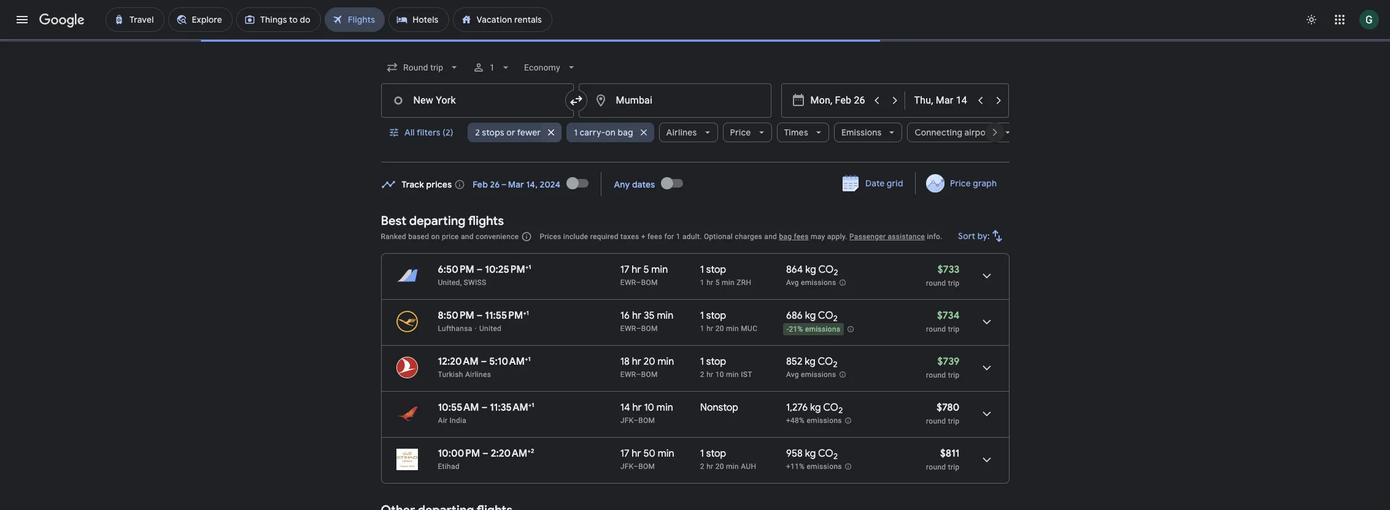 Task type: vqa. For each thing, say whether or not it's contained in the screenshot.
topmost Avg
yes



Task type: describe. For each thing, give the bounding box(es) containing it.
1 carry-on bag
[[574, 127, 633, 138]]

ewr for 16
[[621, 325, 636, 333]]

times
[[784, 127, 809, 138]]

26 – mar
[[490, 179, 524, 190]]

1 stop 2 hr 20 min auh
[[701, 448, 757, 472]]

min inside 1 stop 2 hr 10 min ist
[[726, 371, 739, 379]]

bag inside popup button
[[618, 127, 633, 138]]

flight details. leaves newark liberty international airport at 12:20 am on monday, february 26 and arrives at chhatrapati shivaji maharaj international airport at 5:10 am on tuesday, february 27. image
[[972, 354, 1002, 383]]

round for $811
[[927, 464, 946, 472]]

swiss
[[464, 279, 487, 287]]

2 inside 852 kg co 2
[[833, 360, 838, 370]]

10:00 pm
[[438, 448, 480, 461]]

adult.
[[683, 233, 702, 241]]

1 inside 1 stop 2 hr 20 min auh
[[701, 448, 704, 461]]

– inside 8:50 pm – 11:55 pm + 1
[[477, 310, 483, 322]]

trip for $734
[[948, 325, 960, 334]]

1,276 kg co 2
[[787, 402, 843, 416]]

airports
[[965, 127, 998, 138]]

$811 round trip
[[927, 448, 960, 472]]

bag inside best departing flights main content
[[779, 233, 792, 241]]

assistance
[[888, 233, 925, 241]]

+11% emissions
[[787, 463, 842, 472]]

optional
[[704, 233, 733, 241]]

price graph
[[951, 178, 997, 189]]

sort by:
[[958, 231, 990, 242]]

price
[[442, 233, 459, 241]]

35
[[644, 310, 655, 322]]

5 inside 1 stop 1 hr 5 min zrh
[[716, 279, 720, 287]]

emissions for 864
[[801, 279, 837, 287]]

– inside 10:55 am – 11:35 am + 1
[[482, 402, 488, 414]]

connecting
[[915, 127, 963, 138]]

1,276
[[787, 402, 808, 414]]

turkish
[[438, 371, 463, 379]]

8:50 pm – 11:55 pm + 1
[[438, 309, 529, 322]]

filters
[[417, 127, 440, 138]]

852 kg co 2
[[787, 356, 838, 370]]

prices
[[426, 179, 452, 190]]

1 stop 1 hr 5 min zrh
[[701, 264, 752, 287]]

ranked
[[381, 233, 406, 241]]

10:55 am
[[438, 402, 479, 414]]

20 inside 18 hr 20 min ewr – bom
[[644, 356, 656, 368]]

+ for 2:20 am
[[528, 448, 531, 456]]

price for price graph
[[951, 178, 972, 189]]

all
[[404, 127, 415, 138]]

stop for 17 hr 5 min
[[707, 264, 727, 276]]

taxes
[[621, 233, 639, 241]]

+ for 10:25 pm
[[525, 263, 529, 271]]

price graph button
[[919, 173, 1007, 195]]

kg for 958
[[805, 448, 816, 461]]

bom for 50
[[639, 463, 655, 472]]

10:55 am – 11:35 am + 1
[[438, 402, 535, 414]]

trip for $733
[[948, 279, 960, 288]]

departing
[[409, 214, 466, 229]]

16 hr 35 min ewr – bom
[[621, 310, 674, 333]]

ewr for 18
[[621, 371, 636, 379]]

1 stop flight. element for 17 hr 50 min
[[701, 448, 727, 462]]

ewr for 17
[[621, 279, 636, 287]]

10:00 pm – 2:20 am + 2
[[438, 448, 535, 461]]

kg for 1,276
[[811, 402, 821, 414]]

trip for $780
[[948, 418, 960, 426]]

17 for 17 hr 50 min
[[621, 448, 630, 461]]

hr inside 1 stop 1 hr 5 min zrh
[[707, 279, 714, 287]]

trip for $739
[[948, 371, 960, 380]]

+48%
[[787, 417, 805, 426]]

811 US dollars text field
[[941, 448, 960, 461]]

air
[[438, 417, 448, 426]]

bom for 5
[[642, 279, 658, 287]]

kg for 864
[[806, 264, 817, 276]]

sort
[[958, 231, 976, 242]]

14 hr 10 min jfk – bom
[[621, 402, 673, 426]]

stop for 16 hr 35 min
[[707, 310, 727, 322]]

emissions down 686 kg co 2
[[806, 326, 841, 334]]

Arrival time: 11:55 PM on  Tuesday, February 27. text field
[[485, 309, 529, 322]]

min inside 1 stop 1 hr 20 min muc
[[726, 325, 739, 333]]

min inside 17 hr 50 min jfk – bom
[[658, 448, 675, 461]]

etihad
[[438, 463, 460, 472]]

2:20 am
[[491, 448, 528, 461]]

best
[[381, 214, 407, 229]]

based
[[408, 233, 429, 241]]

bom for 10
[[639, 417, 655, 426]]

20 for 16 hr 35 min
[[716, 325, 724, 333]]

– inside 14 hr 10 min jfk – bom
[[634, 417, 639, 426]]

12:20 am – 5:10 am + 1
[[438, 356, 531, 368]]

airlines inside best departing flights main content
[[465, 371, 491, 379]]

prices include required taxes + fees for 1 adult. optional charges and bag fees may apply. passenger assistance
[[540, 233, 925, 241]]

hr inside 18 hr 20 min ewr – bom
[[632, 356, 642, 368]]

avg emissions for 852
[[787, 371, 837, 380]]

2 fees from the left
[[794, 233, 809, 241]]

total duration 17 hr 5 min. element
[[621, 264, 701, 278]]

1 button
[[468, 53, 517, 82]]

17 hr 5 min ewr – bom
[[621, 264, 668, 287]]

co for 852
[[818, 356, 833, 368]]

686
[[787, 310, 803, 322]]

+11%
[[787, 463, 805, 472]]

convenience
[[476, 233, 519, 241]]

$733
[[938, 264, 960, 276]]

all filters (2)
[[404, 127, 453, 138]]

14
[[621, 402, 630, 414]]

passenger assistance button
[[850, 233, 925, 241]]

jfk for 17
[[621, 463, 634, 472]]

feb
[[473, 179, 488, 190]]

flight details. leaves john f. kennedy international airport at 10:55 am on monday, february 26 and arrives at chhatrapati shivaji maharaj international airport at 11:35 am on tuesday, february 27. image
[[972, 400, 1002, 429]]

min inside 16 hr 35 min ewr – bom
[[657, 310, 674, 322]]

leaves newark liberty international airport at 12:20 am on monday, february 26 and arrives at chhatrapati shivaji maharaj international airport at 5:10 am on tuesday, february 27. element
[[438, 356, 531, 368]]

– inside 17 hr 50 min jfk – bom
[[634, 463, 639, 472]]

united, swiss
[[438, 279, 487, 287]]

2 inside "popup button"
[[475, 127, 480, 138]]

on for carry-
[[606, 127, 616, 138]]

stop for 18 hr 20 min
[[707, 356, 727, 368]]

bom for 35
[[642, 325, 658, 333]]

$780 round trip
[[927, 402, 960, 426]]

2 stops or fewer button
[[468, 118, 562, 147]]

1 stop flight. element for 16 hr 35 min
[[701, 310, 727, 324]]

1 stop 2 hr 10 min ist
[[701, 356, 753, 379]]

layover (1 of 1) is a 1 hr 20 min layover at munich international airport in munich. element
[[701, 324, 780, 334]]

round for $780
[[927, 418, 946, 426]]

connecting airports button
[[908, 118, 1018, 147]]

grid
[[887, 178, 903, 189]]

1 inside 8:50 pm – 11:55 pm + 1
[[527, 309, 529, 317]]

round for $734
[[927, 325, 946, 334]]

total duration 16 hr 35 min. element
[[621, 310, 701, 324]]

1 and from the left
[[461, 233, 474, 241]]

bag fees button
[[779, 233, 809, 241]]

loading results progress bar
[[0, 39, 1391, 42]]

864
[[787, 264, 803, 276]]

hr inside 17 hr 50 min jfk – bom
[[632, 448, 641, 461]]

Departure time: 12:20 AM. text field
[[438, 356, 479, 368]]

track
[[402, 179, 424, 190]]

price button
[[723, 118, 772, 147]]

hr inside 17 hr 5 min ewr – bom
[[632, 264, 641, 276]]

20 for 17 hr 50 min
[[716, 463, 724, 472]]

2 inside 864 kg co 2
[[834, 268, 838, 278]]

fewer
[[517, 127, 541, 138]]

21%
[[789, 326, 804, 334]]

– inside 12:20 am – 5:10 am + 1
[[481, 356, 487, 368]]

include
[[564, 233, 588, 241]]

1 inside 10:55 am – 11:35 am + 1
[[532, 402, 535, 410]]

1 inside 12:20 am – 5:10 am + 1
[[528, 356, 531, 364]]

layover (1 of 1) is a 1 hr 5 min layover at zurich airport in zürich. element
[[701, 278, 780, 288]]

2 inside 1,276 kg co 2
[[839, 406, 843, 416]]

date grid
[[866, 178, 903, 189]]

flight details. leaves john f. kennedy international airport at 10:00 pm on monday, february 26 and arrives at chhatrapati shivaji maharaj international airport at 2:20 am on wednesday, february 28. image
[[972, 446, 1002, 475]]

total duration 18 hr 20 min. element
[[621, 356, 701, 370]]

feb 26 – mar 14, 2024
[[473, 179, 561, 190]]

Arrival time: 5:10 AM on  Tuesday, February 27. text field
[[490, 356, 531, 368]]

emissions for 958
[[807, 463, 842, 472]]

733 US dollars text field
[[938, 264, 960, 276]]

jfk for 14
[[621, 417, 634, 426]]



Task type: locate. For each thing, give the bounding box(es) containing it.
round for $739
[[927, 371, 946, 380]]

fees left the for
[[648, 233, 663, 241]]

apply.
[[828, 233, 848, 241]]

prices
[[540, 233, 562, 241]]

stop up layover (1 of 1) is a 1 hr 20 min layover at munich international airport in munich. element
[[707, 310, 727, 322]]

co for 686
[[818, 310, 834, 322]]

hr left zrh
[[707, 279, 714, 287]]

sort by: button
[[953, 222, 1010, 251]]

1 vertical spatial avg
[[787, 371, 799, 380]]

6:50 pm
[[438, 264, 474, 276]]

lufthansa
[[438, 325, 473, 333]]

2 up "+48% emissions"
[[839, 406, 843, 416]]

flight details. leaves newark liberty international airport at 6:50 pm on monday, february 26 and arrives at chhatrapati shivaji maharaj international airport at 10:25 pm on tuesday, february 27. image
[[972, 262, 1002, 291]]

4 round from the top
[[927, 418, 946, 426]]

hr inside 16 hr 35 min ewr – bom
[[632, 310, 642, 322]]

date grid button
[[834, 173, 913, 195]]

trip down $733 text box
[[948, 279, 960, 288]]

1 stop flight. element down layover (1 of 1) is a 1 hr 20 min layover at munich international airport in munich. element
[[701, 356, 727, 370]]

1 vertical spatial avg emissions
[[787, 371, 837, 380]]

track prices
[[402, 179, 452, 190]]

kg right 852 in the bottom of the page
[[805, 356, 816, 368]]

None search field
[[381, 53, 1018, 163]]

round inside $734 round trip
[[927, 325, 946, 334]]

0 vertical spatial 20
[[716, 325, 724, 333]]

muc
[[741, 325, 758, 333]]

jfk down 14
[[621, 417, 634, 426]]

0 vertical spatial jfk
[[621, 417, 634, 426]]

0 vertical spatial price
[[730, 127, 751, 138]]

ewr inside 16 hr 35 min ewr – bom
[[621, 325, 636, 333]]

12:20 am
[[438, 356, 479, 368]]

emissions down 852 kg co 2
[[801, 371, 837, 380]]

emissions for 852
[[801, 371, 837, 380]]

stop up layover (1 of 1) is a 2 hr 10 min layover at istanbul airport in i̇stanbul. element
[[707, 356, 727, 368]]

leaves newark liberty international airport at 8:50 pm on monday, february 26 and arrives at chhatrapati shivaji maharaj international airport at 11:55 pm on tuesday, february 27. element
[[438, 309, 529, 322]]

1 fees from the left
[[648, 233, 663, 241]]

co for 864
[[819, 264, 834, 276]]

co inside 686 kg co 2
[[818, 310, 834, 322]]

Departure text field
[[811, 84, 867, 117]]

0 vertical spatial on
[[606, 127, 616, 138]]

1 stop flight. element
[[701, 264, 727, 278], [701, 310, 727, 324], [701, 356, 727, 370], [701, 448, 727, 462]]

price left graph
[[951, 178, 972, 189]]

0 horizontal spatial airlines
[[465, 371, 491, 379]]

round down $739
[[927, 371, 946, 380]]

2 1 stop flight. element from the top
[[701, 310, 727, 324]]

ewr inside 17 hr 5 min ewr – bom
[[621, 279, 636, 287]]

Departure time: 8:50 PM. text field
[[438, 310, 474, 322]]

bom down the 35
[[642, 325, 658, 333]]

co for 1,276
[[824, 402, 839, 414]]

0 vertical spatial avg emissions
[[787, 279, 837, 287]]

leaves john f. kennedy international airport at 10:55 am on monday, february 26 and arrives at chhatrapati shivaji maharaj international airport at 11:35 am on tuesday, february 27. element
[[438, 402, 535, 414]]

learn more about ranking image
[[522, 231, 533, 243]]

co up -21% emissions
[[818, 310, 834, 322]]

and right the price
[[461, 233, 474, 241]]

round inside $811 round trip
[[927, 464, 946, 472]]

best departing flights main content
[[381, 169, 1010, 511]]

bom inside 17 hr 50 min jfk – bom
[[639, 463, 655, 472]]

on inside 1 carry-on bag popup button
[[606, 127, 616, 138]]

1 1 stop flight. element from the top
[[701, 264, 727, 278]]

stop inside 1 stop 1 hr 5 min zrh
[[707, 264, 727, 276]]

main menu image
[[15, 12, 29, 27]]

2 inside 686 kg co 2
[[834, 314, 838, 324]]

auh
[[741, 463, 757, 472]]

+ inside 10:55 am – 11:35 am + 1
[[529, 402, 532, 410]]

on up the any
[[606, 127, 616, 138]]

min inside 17 hr 5 min ewr – bom
[[652, 264, 668, 276]]

1 carry-on bag button
[[567, 118, 654, 147]]

0 vertical spatial 17
[[621, 264, 630, 276]]

5 up the 35
[[644, 264, 649, 276]]

connecting airports
[[915, 127, 998, 138]]

trip inside the $739 round trip
[[948, 371, 960, 380]]

2 up '+11% emissions'
[[834, 452, 838, 462]]

2024
[[540, 179, 561, 190]]

stop inside 1 stop 2 hr 10 min ist
[[707, 356, 727, 368]]

kg inside 958 kg co 2
[[805, 448, 816, 461]]

+ for 11:35 am
[[529, 402, 532, 410]]

1 vertical spatial jfk
[[621, 463, 634, 472]]

emissions
[[801, 279, 837, 287], [806, 326, 841, 334], [801, 371, 837, 380], [807, 417, 842, 426], [807, 463, 842, 472]]

– inside 16 hr 35 min ewr – bom
[[636, 325, 642, 333]]

– inside 18 hr 20 min ewr – bom
[[636, 371, 642, 379]]

10 right 14
[[644, 402, 655, 414]]

1 vertical spatial 17
[[621, 448, 630, 461]]

emissions down 864 kg co 2
[[801, 279, 837, 287]]

0 horizontal spatial and
[[461, 233, 474, 241]]

1 horizontal spatial fees
[[794, 233, 809, 241]]

1 inside the '6:50 pm – 10:25 pm + 1'
[[529, 263, 531, 271]]

price for price
[[730, 127, 751, 138]]

best departing flights
[[381, 214, 504, 229]]

(2)
[[442, 127, 453, 138]]

2 down total duration 17 hr 50 min. element in the bottom of the page
[[701, 463, 705, 472]]

hr inside 1 stop 1 hr 20 min muc
[[707, 325, 714, 333]]

trip down $811 text field
[[948, 464, 960, 472]]

airlines inside popup button
[[667, 127, 697, 138]]

avg emissions
[[787, 279, 837, 287], [787, 371, 837, 380]]

emissions down 1,276 kg co 2
[[807, 417, 842, 426]]

+ inside 10:00 pm – 2:20 am + 2
[[528, 448, 531, 456]]

hr down taxes
[[632, 264, 641, 276]]

stop up layover (1 of 1) is a 1 hr 5 min layover at zurich airport in zürich. element
[[707, 264, 727, 276]]

co inside 852 kg co 2
[[818, 356, 833, 368]]

avg for 852
[[787, 371, 799, 380]]

min down the for
[[652, 264, 668, 276]]

trip
[[948, 279, 960, 288], [948, 325, 960, 334], [948, 371, 960, 380], [948, 418, 960, 426], [948, 464, 960, 472]]

10 inside 1 stop 2 hr 10 min ist
[[716, 371, 724, 379]]

co inside 1,276 kg co 2
[[824, 402, 839, 414]]

price inside price popup button
[[730, 127, 751, 138]]

round inside $780 round trip
[[927, 418, 946, 426]]

5 round from the top
[[927, 464, 946, 472]]

2 jfk from the top
[[621, 463, 634, 472]]

stop for 17 hr 50 min
[[707, 448, 727, 461]]

on inside best departing flights main content
[[431, 233, 440, 241]]

10 left ist
[[716, 371, 724, 379]]

ewr down 16
[[621, 325, 636, 333]]

3 stop from the top
[[707, 356, 727, 368]]

emissions
[[842, 127, 882, 138]]

flight details. leaves newark liberty international airport at 8:50 pm on monday, february 26 and arrives at chhatrapati shivaji maharaj international airport at 11:55 pm on tuesday, february 27. image
[[972, 308, 1002, 337]]

round
[[927, 279, 946, 288], [927, 325, 946, 334], [927, 371, 946, 380], [927, 418, 946, 426], [927, 464, 946, 472]]

– down total duration 14 hr 10 min. "element"
[[634, 417, 639, 426]]

none search field containing all filters (2)
[[381, 53, 1018, 163]]

ewr up 16
[[621, 279, 636, 287]]

bag left may
[[779, 233, 792, 241]]

Departure time: 6:50 PM. text field
[[438, 264, 474, 276]]

1 stop flight. element down optional
[[701, 264, 727, 278]]

– up united
[[477, 310, 483, 322]]

2 left stops on the left
[[475, 127, 480, 138]]

10
[[716, 371, 724, 379], [644, 402, 655, 414]]

passenger
[[850, 233, 886, 241]]

kg inside 1,276 kg co 2
[[811, 402, 821, 414]]

1 horizontal spatial bag
[[779, 233, 792, 241]]

1 vertical spatial bag
[[779, 233, 792, 241]]

min right the 18 at the bottom left
[[658, 356, 674, 368]]

kg for 852
[[805, 356, 816, 368]]

14,
[[526, 179, 538, 190]]

hr up nonstop
[[707, 371, 714, 379]]

swap origin and destination. image
[[569, 93, 584, 108]]

0 horizontal spatial fees
[[648, 233, 663, 241]]

0 vertical spatial airlines
[[667, 127, 697, 138]]

hr right 14
[[633, 402, 642, 414]]

stops
[[482, 127, 505, 138]]

bom inside 17 hr 5 min ewr – bom
[[642, 279, 658, 287]]

10:25 pm
[[485, 264, 525, 276]]

avg down 852 in the bottom of the page
[[787, 371, 799, 380]]

round inside the $739 round trip
[[927, 371, 946, 380]]

Return text field
[[915, 84, 971, 117]]

min left the auh
[[726, 463, 739, 472]]

1 round from the top
[[927, 279, 946, 288]]

20 left the auh
[[716, 463, 724, 472]]

co inside 864 kg co 2
[[819, 264, 834, 276]]

hr inside 14 hr 10 min jfk – bom
[[633, 402, 642, 414]]

958 kg co 2
[[787, 448, 838, 462]]

-
[[787, 326, 789, 334]]

min left muc
[[726, 325, 739, 333]]

1 stop from the top
[[707, 264, 727, 276]]

Arrival time: 2:20 AM on  Wednesday, February 28. text field
[[491, 448, 535, 461]]

1 vertical spatial 10
[[644, 402, 655, 414]]

hr inside 1 stop 2 hr 10 min ist
[[707, 371, 714, 379]]

date
[[866, 178, 885, 189]]

2 inside 10:00 pm – 2:20 am + 2
[[531, 448, 535, 456]]

686 kg co 2
[[787, 310, 838, 324]]

kg inside 864 kg co 2
[[806, 264, 817, 276]]

1 17 from the top
[[621, 264, 630, 276]]

hr inside 1 stop 2 hr 20 min auh
[[707, 463, 714, 472]]

None text field
[[381, 84, 574, 118], [579, 84, 772, 118], [381, 84, 574, 118], [579, 84, 772, 118]]

bom down "total duration 18 hr 20 min." element
[[642, 371, 658, 379]]

+ for 11:55 pm
[[523, 309, 527, 317]]

2 trip from the top
[[948, 325, 960, 334]]

trip inside $734 round trip
[[948, 325, 960, 334]]

None field
[[381, 56, 465, 79], [519, 56, 582, 79], [381, 56, 465, 79], [519, 56, 582, 79]]

2 stop from the top
[[707, 310, 727, 322]]

min right the 35
[[657, 310, 674, 322]]

3 ewr from the top
[[621, 371, 636, 379]]

min inside 14 hr 10 min jfk – bom
[[657, 402, 673, 414]]

find the best price region
[[381, 169, 1010, 204]]

3 trip from the top
[[948, 371, 960, 380]]

bom down total duration 14 hr 10 min. "element"
[[639, 417, 655, 426]]

kg inside 852 kg co 2
[[805, 356, 816, 368]]

required
[[590, 233, 619, 241]]

734 US dollars text field
[[938, 310, 960, 322]]

avg emissions down 852 kg co 2
[[787, 371, 837, 380]]

0 vertical spatial avg
[[787, 279, 799, 287]]

round down $811 text field
[[927, 464, 946, 472]]

18 hr 20 min ewr – bom
[[621, 356, 674, 379]]

or
[[507, 127, 515, 138]]

0 horizontal spatial 10
[[644, 402, 655, 414]]

5 inside 17 hr 5 min ewr – bom
[[644, 264, 649, 276]]

2 and from the left
[[765, 233, 777, 241]]

jfk
[[621, 417, 634, 426], [621, 463, 634, 472]]

+ for 5:10 am
[[525, 356, 528, 364]]

2 vertical spatial 20
[[716, 463, 724, 472]]

1 stop flight. element for 18 hr 20 min
[[701, 356, 727, 370]]

bom inside 18 hr 20 min ewr – bom
[[642, 371, 658, 379]]

stop inside 1 stop 1 hr 20 min muc
[[707, 310, 727, 322]]

kg inside 686 kg co 2
[[805, 310, 816, 322]]

bom for 20
[[642, 371, 658, 379]]

emissions button
[[834, 118, 903, 147]]

ewr
[[621, 279, 636, 287], [621, 325, 636, 333], [621, 371, 636, 379]]

co right 864
[[819, 264, 834, 276]]

1 vertical spatial ewr
[[621, 325, 636, 333]]

change appearance image
[[1297, 5, 1327, 34]]

20 inside 1 stop 1 hr 20 min muc
[[716, 325, 724, 333]]

2 vertical spatial ewr
[[621, 371, 636, 379]]

3 1 stop flight. element from the top
[[701, 356, 727, 370]]

co up "+48% emissions"
[[824, 402, 839, 414]]

price right the airlines popup button
[[730, 127, 751, 138]]

8:50 pm
[[438, 310, 474, 322]]

leaves john f. kennedy international airport at 10:00 pm on monday, february 26 and arrives at chhatrapati shivaji maharaj international airport at 2:20 am on wednesday, february 28. element
[[438, 448, 535, 461]]

on left the price
[[431, 233, 440, 241]]

airlines up find the best price "region"
[[667, 127, 697, 138]]

layover (1 of 1) is a 2 hr 20 min layover at abu dhabi international airport in abu dhabi. element
[[701, 462, 780, 472]]

ewr inside 18 hr 20 min ewr – bom
[[621, 371, 636, 379]]

bom down 50
[[639, 463, 655, 472]]

1 jfk from the top
[[621, 417, 634, 426]]

bag
[[618, 127, 633, 138], [779, 233, 792, 241]]

17 for 17 hr 5 min
[[621, 264, 630, 276]]

2 inside 1 stop 2 hr 20 min auh
[[701, 463, 705, 472]]

1 horizontal spatial airlines
[[667, 127, 697, 138]]

– up swiss
[[477, 264, 483, 276]]

+ inside the '6:50 pm – 10:25 pm + 1'
[[525, 263, 529, 271]]

 image
[[475, 325, 477, 333]]

turkish airlines
[[438, 371, 491, 379]]

1 horizontal spatial price
[[951, 178, 972, 189]]

airlines
[[667, 127, 697, 138], [465, 371, 491, 379]]

min inside 1 stop 2 hr 20 min auh
[[726, 463, 739, 472]]

958
[[787, 448, 803, 461]]

– left the 2:20 am
[[483, 448, 489, 461]]

1 vertical spatial 20
[[644, 356, 656, 368]]

all filters (2) button
[[381, 118, 463, 147]]

Arrival time: 10:25 PM on  Tuesday, February 27. text field
[[485, 263, 531, 276]]

0 horizontal spatial price
[[730, 127, 751, 138]]

5 trip from the top
[[948, 464, 960, 472]]

2 avg from the top
[[787, 371, 799, 380]]

1 horizontal spatial 5
[[716, 279, 720, 287]]

round down "$780"
[[927, 418, 946, 426]]

1 horizontal spatial 10
[[716, 371, 724, 379]]

1 vertical spatial airlines
[[465, 371, 491, 379]]

ewr down the 18 at the bottom left
[[621, 371, 636, 379]]

co up '+11% emissions'
[[818, 448, 834, 461]]

trip for $811
[[948, 464, 960, 472]]

$734 round trip
[[927, 310, 960, 334]]

Departure time: 10:00 PM. text field
[[438, 448, 480, 461]]

hr right the 18 at the bottom left
[[632, 356, 642, 368]]

round inside $733 round trip
[[927, 279, 946, 288]]

avg emissions down 864 kg co 2
[[787, 279, 837, 287]]

1 horizontal spatial on
[[606, 127, 616, 138]]

1 avg emissions from the top
[[787, 279, 837, 287]]

2 down apply.
[[834, 268, 838, 278]]

kg for 686
[[805, 310, 816, 322]]

2 inside 958 kg co 2
[[834, 452, 838, 462]]

any dates
[[614, 179, 655, 190]]

on for based
[[431, 233, 440, 241]]

1 vertical spatial price
[[951, 178, 972, 189]]

price inside price graph button
[[951, 178, 972, 189]]

may
[[811, 233, 826, 241]]

total duration 17 hr 50 min. element
[[621, 448, 701, 462]]

– down "total duration 18 hr 20 min." element
[[636, 371, 642, 379]]

min inside 18 hr 20 min ewr – bom
[[658, 356, 674, 368]]

20 left muc
[[716, 325, 724, 333]]

trip inside $780 round trip
[[948, 418, 960, 426]]

17 inside 17 hr 50 min jfk – bom
[[621, 448, 630, 461]]

avg down 864
[[787, 279, 799, 287]]

– down total duration 17 hr 5 min. element
[[636, 279, 642, 287]]

– inside 17 hr 5 min ewr – bom
[[636, 279, 642, 287]]

2 ewr from the top
[[621, 325, 636, 333]]

2 up nonstop
[[701, 371, 705, 379]]

0 horizontal spatial 5
[[644, 264, 649, 276]]

2 round from the top
[[927, 325, 946, 334]]

16
[[621, 310, 630, 322]]

for
[[665, 233, 674, 241]]

kg right 864
[[806, 264, 817, 276]]

1 horizontal spatial and
[[765, 233, 777, 241]]

2 up -21% emissions
[[834, 314, 838, 324]]

and right charges
[[765, 233, 777, 241]]

10 inside 14 hr 10 min jfk – bom
[[644, 402, 655, 414]]

times button
[[777, 118, 829, 147]]

hr left muc
[[707, 325, 714, 333]]

0 vertical spatial 10
[[716, 371, 724, 379]]

dates
[[632, 179, 655, 190]]

1 vertical spatial 5
[[716, 279, 720, 287]]

+ inside 8:50 pm – 11:55 pm + 1
[[523, 309, 527, 317]]

trip down $739 text box
[[948, 371, 960, 380]]

4 1 stop flight. element from the top
[[701, 448, 727, 462]]

co for 958
[[818, 448, 834, 461]]

2 inside 1 stop 2 hr 10 min ist
[[701, 371, 705, 379]]

united
[[480, 325, 502, 333]]

$739
[[938, 356, 960, 368]]

co inside 958 kg co 2
[[818, 448, 834, 461]]

852
[[787, 356, 803, 368]]

stop
[[707, 264, 727, 276], [707, 310, 727, 322], [707, 356, 727, 368], [707, 448, 727, 461]]

780 US dollars text field
[[937, 402, 960, 414]]

min left ist
[[726, 371, 739, 379]]

learn more about tracked prices image
[[455, 179, 466, 190]]

stop inside 1 stop 2 hr 20 min auh
[[707, 448, 727, 461]]

3 round from the top
[[927, 371, 946, 380]]

min left zrh
[[722, 279, 735, 287]]

– down total duration 16 hr 35 min. element
[[636, 325, 642, 333]]

– down total duration 17 hr 50 min. element in the bottom of the page
[[634, 463, 639, 472]]

4 trip from the top
[[948, 418, 960, 426]]

bom inside 14 hr 10 min jfk – bom
[[639, 417, 655, 426]]

$780
[[937, 402, 960, 414]]

2 right 852 in the bottom of the page
[[833, 360, 838, 370]]

trip down $734 text box
[[948, 325, 960, 334]]

layover (1 of 1) is a 2 hr 10 min layover at istanbul airport in i̇stanbul. element
[[701, 370, 780, 380]]

round down $734 text box
[[927, 325, 946, 334]]

-21% emissions
[[787, 326, 841, 334]]

20 inside 1 stop 2 hr 20 min auh
[[716, 463, 724, 472]]

+
[[641, 233, 646, 241], [525, 263, 529, 271], [523, 309, 527, 317], [525, 356, 528, 364], [529, 402, 532, 410], [528, 448, 531, 456]]

carry-
[[580, 127, 606, 138]]

kg up '+11% emissions'
[[805, 448, 816, 461]]

co right 852 in the bottom of the page
[[818, 356, 833, 368]]

2 avg emissions from the top
[[787, 371, 837, 380]]

next image
[[980, 118, 1010, 147]]

round for $733
[[927, 279, 946, 288]]

1 stop flight. element for 17 hr 5 min
[[701, 264, 727, 278]]

0 vertical spatial 5
[[644, 264, 649, 276]]

$734
[[938, 310, 960, 322]]

min inside 1 stop 1 hr 5 min zrh
[[722, 279, 735, 287]]

0 vertical spatial ewr
[[621, 279, 636, 287]]

1 trip from the top
[[948, 279, 960, 288]]

17 inside 17 hr 5 min ewr – bom
[[621, 264, 630, 276]]

– inside the '6:50 pm – 10:25 pm + 1'
[[477, 264, 483, 276]]

total duration 14 hr 10 min. element
[[621, 402, 701, 416]]

50
[[644, 448, 656, 461]]

6:50 pm – 10:25 pm + 1
[[438, 263, 531, 276]]

jfk inside 14 hr 10 min jfk – bom
[[621, 417, 634, 426]]

kg
[[806, 264, 817, 276], [805, 310, 816, 322], [805, 356, 816, 368], [811, 402, 821, 414], [805, 448, 816, 461]]

20
[[716, 325, 724, 333], [644, 356, 656, 368], [716, 463, 724, 472]]

emissions down 958 kg co 2
[[807, 463, 842, 472]]

and
[[461, 233, 474, 241], [765, 233, 777, 241]]

739 US dollars text field
[[938, 356, 960, 368]]

charges
[[735, 233, 763, 241]]

min right 14
[[657, 402, 673, 414]]

trip inside $811 round trip
[[948, 464, 960, 472]]

1 stop 1 hr 20 min muc
[[701, 310, 758, 333]]

Arrival time: 11:35 AM on  Tuesday, February 27. text field
[[490, 402, 535, 414]]

nonstop flight. element
[[701, 402, 739, 416]]

5 left zrh
[[716, 279, 720, 287]]

hr left the auh
[[707, 463, 714, 472]]

jfk inside 17 hr 50 min jfk – bom
[[621, 463, 634, 472]]

emissions for 1,276
[[807, 417, 842, 426]]

leaves newark liberty international airport at 6:50 pm on monday, february 26 and arrives at chhatrapati shivaji maharaj international airport at 10:25 pm on tuesday, february 27. element
[[438, 263, 531, 276]]

+ inside 12:20 am – 5:10 am + 1
[[525, 356, 528, 364]]

$739 round trip
[[927, 356, 960, 380]]

fees
[[648, 233, 663, 241], [794, 233, 809, 241]]

17 left 50
[[621, 448, 630, 461]]

hr right 16
[[632, 310, 642, 322]]

kg up "+48% emissions"
[[811, 402, 821, 414]]

1 avg from the top
[[787, 279, 799, 287]]

17 down taxes
[[621, 264, 630, 276]]

jfk down total duration 17 hr 50 min. element in the bottom of the page
[[621, 463, 634, 472]]

0 vertical spatial bag
[[618, 127, 633, 138]]

avg for 864
[[787, 279, 799, 287]]

0 horizontal spatial bag
[[618, 127, 633, 138]]

$811
[[941, 448, 960, 461]]

kg up -21% emissions
[[805, 310, 816, 322]]

4 stop from the top
[[707, 448, 727, 461]]

1 stop flight. element down nonstop flight. element
[[701, 448, 727, 462]]

stop up layover (1 of 1) is a 2 hr 20 min layover at abu dhabi international airport in abu dhabi. element at bottom right
[[707, 448, 727, 461]]

1 inside 1 stop 2 hr 10 min ist
[[701, 356, 704, 368]]

20 right the 18 at the bottom left
[[644, 356, 656, 368]]

trip down the "$780" "text field" at the bottom of page
[[948, 418, 960, 426]]

bom inside 16 hr 35 min ewr – bom
[[642, 325, 658, 333]]

fees left may
[[794, 233, 809, 241]]

– left 5:10 am
[[481, 356, 487, 368]]

2 right the 2:20 am
[[531, 448, 535, 456]]

1 vertical spatial on
[[431, 233, 440, 241]]

trip inside $733 round trip
[[948, 279, 960, 288]]

Departure time: 10:55 AM. text field
[[438, 402, 479, 414]]

– inside 10:00 pm – 2:20 am + 2
[[483, 448, 489, 461]]

round down $733 text box
[[927, 279, 946, 288]]

1 ewr from the top
[[621, 279, 636, 287]]

– left 11:35 am at bottom
[[482, 402, 488, 414]]

hr left 50
[[632, 448, 641, 461]]

0 horizontal spatial on
[[431, 233, 440, 241]]

2 17 from the top
[[621, 448, 630, 461]]

india
[[450, 417, 467, 426]]

avg emissions for 864
[[787, 279, 837, 287]]

11:35 am
[[490, 402, 529, 414]]



